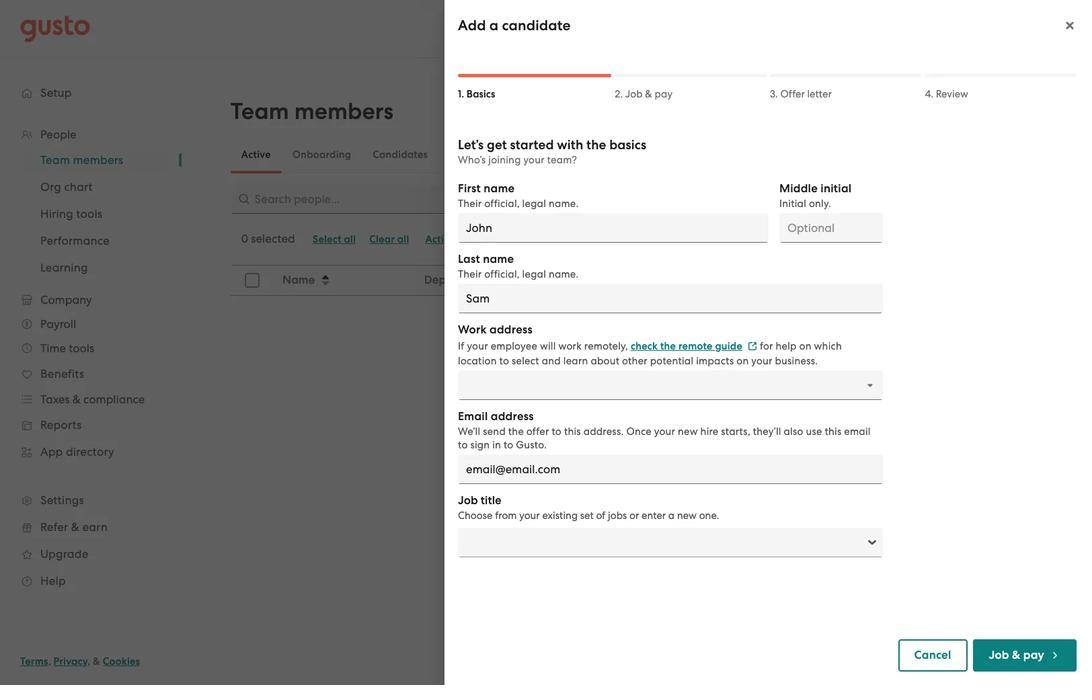 Task type: vqa. For each thing, say whether or not it's contained in the screenshot.
Benefits link
no



Task type: describe. For each thing, give the bounding box(es) containing it.
last
[[458, 252, 480, 266]]

offer
[[527, 426, 549, 438]]

initial
[[821, 182, 852, 196]]

terms
[[20, 656, 48, 668]]

last name their official, legal name.
[[458, 252, 579, 281]]

new notifications image
[[496, 233, 509, 246]]

their for last
[[458, 269, 482, 281]]

middle initial initial only.
[[780, 182, 852, 210]]

privacy link
[[54, 656, 88, 668]]

pay inside "button"
[[1024, 649, 1045, 663]]

1 vertical spatial on
[[737, 355, 749, 367]]

the for basics
[[587, 137, 607, 153]]

only.
[[809, 198, 832, 210]]

get
[[487, 137, 507, 153]]

job & pay inside dialog main content element
[[626, 88, 673, 100]]

remotely,
[[585, 341, 629, 353]]

letter
[[808, 88, 832, 100]]

remote
[[679, 341, 713, 353]]

your inside let's get started with the basics who's joining your team?
[[524, 154, 545, 166]]

sign
[[471, 439, 490, 452]]

found
[[669, 419, 700, 432]]

first
[[458, 182, 481, 196]]

team?
[[548, 154, 577, 166]]

or
[[630, 510, 639, 522]]

if
[[458, 341, 465, 353]]

team members tab list
[[231, 136, 1043, 174]]

job & pay button
[[973, 640, 1077, 672]]

offer
[[781, 88, 805, 100]]

name. for first name
[[549, 198, 579, 210]]

offboarding button
[[439, 139, 521, 171]]

with
[[557, 137, 584, 153]]

0
[[241, 232, 248, 246]]

name. for last name
[[549, 269, 579, 281]]

Middle initial field
[[780, 213, 884, 243]]

address for work
[[490, 323, 533, 337]]

add
[[458, 17, 486, 34]]

cookies button
[[103, 654, 140, 670]]

title
[[481, 494, 502, 508]]

opens in a new tab image
[[748, 342, 758, 351]]

people
[[629, 419, 666, 432]]

add a candidate dialog
[[445, 0, 1091, 686]]

learn
[[564, 355, 589, 367]]

privacy
[[54, 656, 88, 668]]

about
[[591, 355, 620, 367]]

type
[[837, 273, 861, 287]]

check
[[631, 341, 658, 353]]

your up location
[[467, 341, 488, 353]]

2 , from the left
[[88, 656, 90, 668]]

gusto.
[[516, 439, 547, 452]]

basics
[[467, 88, 495, 100]]

initial
[[780, 198, 807, 210]]

which
[[815, 341, 843, 353]]

once
[[627, 426, 652, 438]]

selected
[[251, 232, 295, 246]]

dialog main content element
[[445, 46, 1091, 632]]

Select all rows on this page checkbox
[[237, 266, 267, 295]]

business.
[[776, 355, 818, 367]]

department button
[[417, 266, 628, 295]]

of
[[596, 510, 606, 522]]

to right in
[[504, 439, 514, 452]]

review
[[937, 88, 969, 100]]

first name their official, legal name.
[[458, 182, 579, 210]]

1 horizontal spatial on
[[800, 341, 812, 353]]

who's
[[458, 154, 486, 166]]

address for email
[[491, 410, 534, 424]]

all for select all
[[344, 234, 356, 246]]

job inside job & pay "button"
[[990, 649, 1010, 663]]

their for first
[[458, 198, 482, 210]]

name
[[282, 273, 315, 287]]

in
[[493, 439, 501, 452]]

clear all button
[[363, 229, 416, 250]]

employee
[[491, 341, 538, 353]]

no people found
[[610, 419, 700, 432]]

candidates button
[[362, 139, 439, 171]]

to inside for help on which location to select and learn about other potential impacts on your business.
[[500, 355, 510, 367]]

enter
[[642, 510, 666, 522]]

cancel button
[[899, 640, 968, 672]]

middle
[[780, 182, 818, 196]]

0 horizontal spatial &
[[93, 656, 100, 668]]

if your employee will work remotely,
[[458, 341, 629, 353]]

offer letter
[[781, 88, 832, 100]]

terms link
[[20, 656, 48, 668]]

account menu element
[[831, 0, 1071, 57]]

job title choose from your existing set of jobs or enter a new one.
[[458, 494, 720, 522]]

location
[[458, 355, 497, 367]]

name button
[[274, 266, 415, 295]]

new inside email address we'll send the offer to this address. once your new hire starts, they'll also use this email to sign in to gusto.
[[678, 426, 698, 438]]

no
[[610, 419, 626, 432]]

the for offer
[[509, 426, 524, 438]]

one.
[[700, 510, 720, 522]]

select all
[[313, 234, 356, 246]]

1 horizontal spatial job
[[626, 88, 643, 100]]

employment type button
[[760, 266, 1032, 295]]

dismissed
[[532, 149, 579, 161]]

employment type
[[768, 273, 861, 287]]

& inside job & pay "button"
[[1013, 649, 1021, 663]]

team
[[231, 98, 289, 125]]



Task type: locate. For each thing, give the bounding box(es) containing it.
on up business.
[[800, 341, 812, 353]]

0 vertical spatial new
[[678, 426, 698, 438]]

1 vertical spatial job & pay
[[990, 649, 1045, 663]]

all right the clear
[[398, 234, 409, 246]]

home image
[[20, 15, 90, 42]]

address up the send on the bottom
[[491, 410, 534, 424]]

Search people... field
[[231, 184, 554, 214]]

work
[[559, 341, 582, 353]]

official, inside last name their official, legal name.
[[485, 269, 520, 281]]

1 horizontal spatial a
[[669, 510, 675, 522]]

name. inside first name their official, legal name.
[[549, 198, 579, 210]]

1 vertical spatial name.
[[549, 269, 579, 281]]

their down first
[[458, 198, 482, 210]]

Last name field
[[458, 284, 884, 314]]

job right cancel
[[990, 649, 1010, 663]]

choose
[[458, 510, 493, 522]]

help
[[776, 341, 797, 353]]

legal inside last name their official, legal name.
[[523, 269, 546, 281]]

name. inside last name their official, legal name.
[[549, 269, 579, 281]]

2 legal from the top
[[523, 269, 546, 281]]

a right the enter
[[669, 510, 675, 522]]

the inside let's get started with the basics who's joining your team?
[[587, 137, 607, 153]]

this right use on the bottom of the page
[[825, 426, 842, 438]]

their inside last name their official, legal name.
[[458, 269, 482, 281]]

send
[[483, 426, 506, 438]]

2 their from the top
[[458, 269, 482, 281]]

let's get started with the basics who's joining your team?
[[458, 137, 647, 166]]

add a candidate
[[458, 17, 571, 34]]

select all button
[[306, 229, 363, 250]]

name down joining
[[484, 182, 515, 196]]

from
[[495, 510, 517, 522]]

&
[[646, 88, 653, 100], [1013, 649, 1021, 663], [93, 656, 100, 668]]

and
[[542, 355, 561, 367]]

your right from
[[520, 510, 540, 522]]

0 horizontal spatial on
[[737, 355, 749, 367]]

1 official, from the top
[[485, 198, 520, 210]]

guide
[[716, 341, 743, 353]]

1 legal from the top
[[523, 198, 546, 210]]

1 vertical spatial name
[[483, 252, 514, 266]]

cookies
[[103, 656, 140, 668]]

all for clear all
[[398, 234, 409, 246]]

, left cookies on the bottom left of page
[[88, 656, 90, 668]]

a inside job title choose from your existing set of jobs or enter a new one.
[[669, 510, 675, 522]]

legal for first name
[[523, 198, 546, 210]]

1 vertical spatial a
[[669, 510, 675, 522]]

name inside first name their official, legal name.
[[484, 182, 515, 196]]

the up potential
[[661, 341, 676, 353]]

all right 'select' on the top left
[[344, 234, 356, 246]]

0 vertical spatial name
[[484, 182, 515, 196]]

2 vertical spatial job
[[990, 649, 1010, 663]]

0 horizontal spatial job & pay
[[626, 88, 673, 100]]

email
[[845, 426, 871, 438]]

terms , privacy , & cookies
[[20, 656, 140, 668]]

team members
[[231, 98, 394, 125]]

candidate
[[502, 17, 571, 34]]

to down we'll
[[458, 439, 468, 452]]

their down last
[[458, 269, 482, 281]]

0 vertical spatial their
[[458, 198, 482, 210]]

legal for last name
[[523, 269, 546, 281]]

official, inside first name their official, legal name.
[[485, 198, 520, 210]]

0 horizontal spatial job
[[458, 494, 478, 508]]

the right with at the right top of page
[[587, 137, 607, 153]]

0 horizontal spatial a
[[490, 17, 499, 34]]

1 vertical spatial official,
[[485, 269, 520, 281]]

your inside email address we'll send the offer to this address. once your new hire starts, they'll also use this email to sign in to gusto.
[[655, 426, 676, 438]]

work
[[458, 323, 487, 337]]

onboarding
[[293, 149, 351, 161]]

use
[[807, 426, 823, 438]]

address up employee
[[490, 323, 533, 337]]

First name field
[[458, 213, 769, 243]]

check the remote guide link
[[631, 341, 758, 353]]

pay
[[655, 88, 673, 100], [1024, 649, 1045, 663]]

new inside job title choose from your existing set of jobs or enter a new one.
[[678, 510, 697, 522]]

0 vertical spatial pay
[[655, 88, 673, 100]]

basics
[[610, 137, 647, 153]]

1 vertical spatial pay
[[1024, 649, 1045, 663]]

started
[[510, 137, 554, 153]]

hire
[[701, 426, 719, 438]]

1 horizontal spatial all
[[398, 234, 409, 246]]

, left privacy link
[[48, 656, 51, 668]]

1 this from the left
[[565, 426, 581, 438]]

legal
[[523, 198, 546, 210], [523, 269, 546, 281]]

1 horizontal spatial job & pay
[[990, 649, 1045, 663]]

let's
[[458, 137, 484, 153]]

0 vertical spatial on
[[800, 341, 812, 353]]

will
[[540, 341, 556, 353]]

this left the 'address.'
[[565, 426, 581, 438]]

job
[[626, 88, 643, 100], [458, 494, 478, 508], [990, 649, 1010, 663]]

0 vertical spatial name.
[[549, 198, 579, 210]]

to down employee
[[500, 355, 510, 367]]

0 horizontal spatial ,
[[48, 656, 51, 668]]

0 vertical spatial address
[[490, 323, 533, 337]]

1 name. from the top
[[549, 198, 579, 210]]

for help on which location to select and learn about other potential impacts on your business.
[[458, 341, 843, 367]]

pay inside dialog main content element
[[655, 88, 673, 100]]

0 horizontal spatial pay
[[655, 88, 673, 100]]

job up basics
[[626, 88, 643, 100]]

1 horizontal spatial pay
[[1024, 649, 1045, 663]]

1 vertical spatial address
[[491, 410, 534, 424]]

1 , from the left
[[48, 656, 51, 668]]

address inside email address we'll send the offer to this address. once your new hire starts, they'll also use this email to sign in to gusto.
[[491, 410, 534, 424]]

your down started
[[524, 154, 545, 166]]

your inside job title choose from your existing set of jobs or enter a new one.
[[520, 510, 540, 522]]

1 all from the left
[[344, 234, 356, 246]]

candidates
[[373, 149, 428, 161]]

starts,
[[722, 426, 751, 438]]

1 vertical spatial new
[[678, 510, 697, 522]]

the inside email address we'll send the offer to this address. once your new hire starts, they'll also use this email to sign in to gusto.
[[509, 426, 524, 438]]

email
[[458, 410, 488, 424]]

official, for last name
[[485, 269, 520, 281]]

1 vertical spatial job
[[458, 494, 478, 508]]

on
[[800, 341, 812, 353], [737, 355, 749, 367]]

other
[[623, 355, 648, 367]]

job up choose on the left of page
[[458, 494, 478, 508]]

0 horizontal spatial this
[[565, 426, 581, 438]]

0 vertical spatial official,
[[485, 198, 520, 210]]

your down for
[[752, 355, 773, 367]]

clear all
[[370, 234, 409, 246]]

potential
[[651, 355, 694, 367]]

0 vertical spatial the
[[587, 137, 607, 153]]

new
[[678, 426, 698, 438], [678, 510, 697, 522]]

they'll
[[754, 426, 782, 438]]

name down new notifications icon
[[483, 252, 514, 266]]

2 name. from the top
[[549, 269, 579, 281]]

2 horizontal spatial &
[[1013, 649, 1021, 663]]

official, down new notifications image
[[485, 269, 520, 281]]

0 vertical spatial job
[[626, 88, 643, 100]]

legal inside first name their official, legal name.
[[523, 198, 546, 210]]

2 official, from the top
[[485, 269, 520, 281]]

0 vertical spatial job & pay
[[626, 88, 673, 100]]

jobs
[[608, 510, 627, 522]]

official, for first name
[[485, 198, 520, 210]]

2 this from the left
[[825, 426, 842, 438]]

2 horizontal spatial the
[[661, 341, 676, 353]]

0 horizontal spatial all
[[344, 234, 356, 246]]

their inside first name their official, legal name.
[[458, 198, 482, 210]]

0 horizontal spatial the
[[509, 426, 524, 438]]

select
[[313, 234, 342, 246]]

job & pay inside "button"
[[990, 649, 1045, 663]]

department
[[425, 273, 490, 287]]

members
[[295, 98, 394, 125]]

employment
[[768, 273, 835, 287]]

0 selected status
[[241, 232, 295, 246]]

cancel
[[915, 649, 952, 663]]

set
[[581, 510, 594, 522]]

address.
[[584, 426, 624, 438]]

offboarding
[[450, 149, 510, 161]]

email address we'll send the offer to this address. once your new hire starts, they'll also use this email to sign in to gusto.
[[458, 410, 871, 452]]

the up "gusto."
[[509, 426, 524, 438]]

active
[[241, 149, 271, 161]]

we'll
[[458, 426, 481, 438]]

also
[[784, 426, 804, 438]]

1 horizontal spatial this
[[825, 426, 842, 438]]

new left hire
[[678, 426, 698, 438]]

clear
[[370, 234, 395, 246]]

the
[[587, 137, 607, 153], [661, 341, 676, 353], [509, 426, 524, 438]]

this
[[565, 426, 581, 438], [825, 426, 842, 438]]

1 vertical spatial legal
[[523, 269, 546, 281]]

official, up new notifications icon
[[485, 198, 520, 210]]

1 vertical spatial the
[[661, 341, 676, 353]]

name for first name
[[484, 182, 515, 196]]

name inside last name their official, legal name.
[[483, 252, 514, 266]]

2 horizontal spatial job
[[990, 649, 1010, 663]]

name for last name
[[483, 252, 514, 266]]

job inside job title choose from your existing set of jobs or enter a new one.
[[458, 494, 478, 508]]

1 horizontal spatial the
[[587, 137, 607, 153]]

on down opens in a new tab image
[[737, 355, 749, 367]]

check the remote guide
[[631, 341, 743, 353]]

Email address email field
[[458, 455, 884, 485]]

1 horizontal spatial &
[[646, 88, 653, 100]]

1 vertical spatial their
[[458, 269, 482, 281]]

& inside dialog main content element
[[646, 88, 653, 100]]

2 all from the left
[[398, 234, 409, 246]]

new notifications image
[[496, 233, 509, 246]]

a right add
[[490, 17, 499, 34]]

name
[[484, 182, 515, 196], [483, 252, 514, 266]]

active button
[[231, 139, 282, 171]]

0 vertical spatial a
[[490, 17, 499, 34]]

existing
[[543, 510, 578, 522]]

,
[[48, 656, 51, 668], [88, 656, 90, 668]]

for
[[760, 341, 774, 353]]

1 horizontal spatial ,
[[88, 656, 90, 668]]

new left one. on the right of page
[[678, 510, 697, 522]]

to right offer
[[552, 426, 562, 438]]

joining
[[489, 154, 521, 166]]

impacts
[[697, 355, 734, 367]]

onboarding button
[[282, 139, 362, 171]]

your
[[524, 154, 545, 166], [467, 341, 488, 353], [752, 355, 773, 367], [655, 426, 676, 438], [520, 510, 540, 522]]

your right once
[[655, 426, 676, 438]]

all
[[344, 234, 356, 246], [398, 234, 409, 246]]

0 vertical spatial legal
[[523, 198, 546, 210]]

your inside for help on which location to select and learn about other potential impacts on your business.
[[752, 355, 773, 367]]

2 vertical spatial the
[[509, 426, 524, 438]]

1 their from the top
[[458, 198, 482, 210]]



